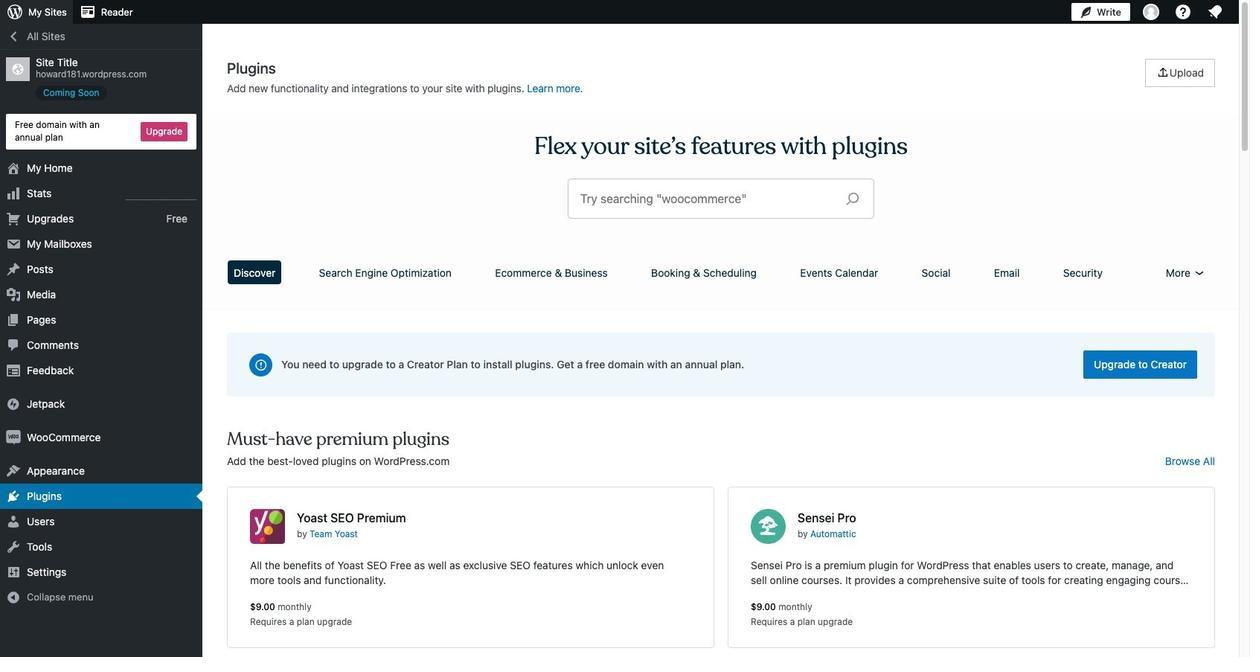 Task type: locate. For each thing, give the bounding box(es) containing it.
main content
[[222, 59, 1220, 657]]

None search field
[[569, 179, 874, 218]]

0 horizontal spatial plugin icon image
[[250, 509, 285, 544]]

2 img image from the top
[[6, 430, 21, 445]]

1 img image from the top
[[6, 396, 21, 411]]

img image
[[6, 396, 21, 411], [6, 430, 21, 445]]

1 horizontal spatial plugin icon image
[[751, 509, 786, 544]]

plugin icon image
[[250, 509, 285, 544], [751, 509, 786, 544]]

0 vertical spatial img image
[[6, 396, 21, 411]]

highest hourly views 0 image
[[126, 190, 196, 200]]

open search image
[[834, 188, 871, 209]]

1 vertical spatial img image
[[6, 430, 21, 445]]

2 plugin icon image from the left
[[751, 509, 786, 544]]

my profile image
[[1143, 4, 1159, 20]]



Task type: describe. For each thing, give the bounding box(es) containing it.
1 plugin icon image from the left
[[250, 509, 285, 544]]

Search search field
[[580, 179, 834, 218]]

help image
[[1174, 3, 1192, 21]]

manage your notifications image
[[1206, 3, 1224, 21]]



Task type: vqa. For each thing, say whether or not it's contained in the screenshot.
2nd plugin icon from right
yes



